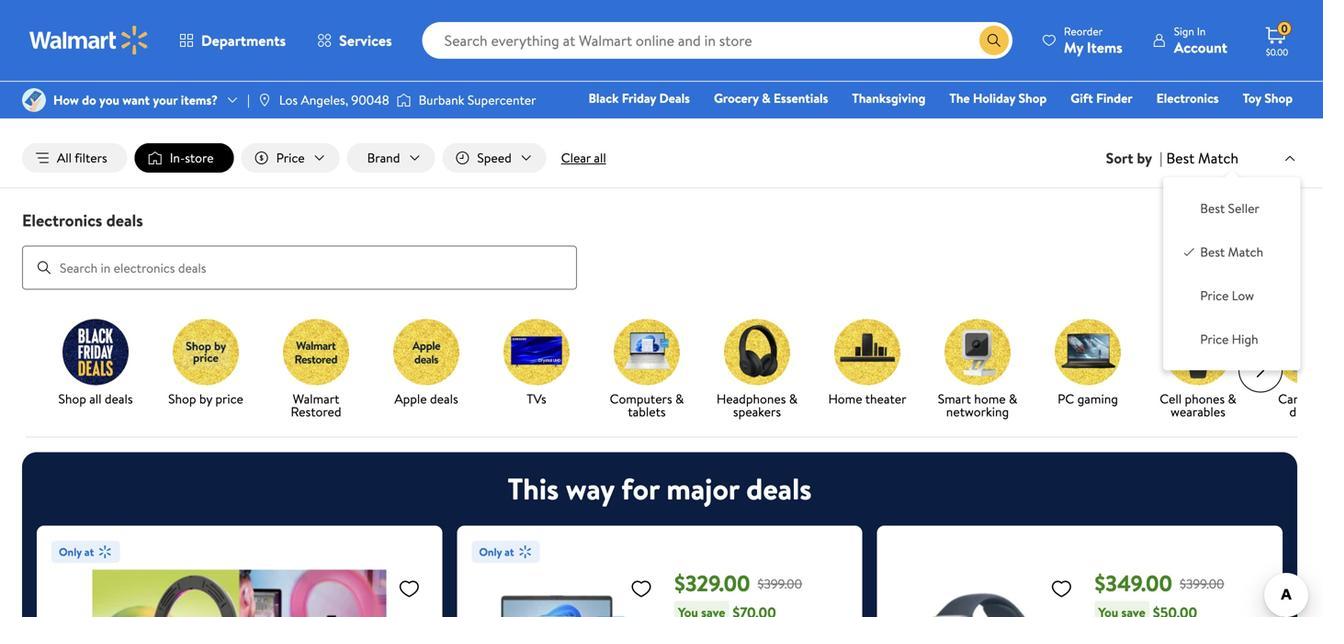 Task type: locate. For each thing, give the bounding box(es) containing it.
0 vertical spatial best
[[1167, 148, 1195, 168]]

registry link
[[1073, 114, 1137, 134]]

speed button
[[442, 143, 547, 173]]

home left the theater
[[829, 390, 863, 408]]

best down one debit "link"
[[1167, 148, 1195, 168]]

shop all deals link
[[48, 320, 143, 410]]

best match right best match radio
[[1201, 243, 1264, 261]]

no
[[615, 56, 630, 72]]

thanksgiving link
[[844, 88, 934, 108]]

shop down shop all deals image
[[58, 390, 86, 408]]

shop up fashion
[[1019, 89, 1047, 107]]

$399.00 right "$349.00"
[[1180, 575, 1225, 593]]

deals
[[660, 89, 690, 107]]

computers and tablets image
[[614, 320, 680, 386]]

fashion link
[[1007, 114, 1066, 134]]

tvs image
[[504, 320, 570, 386]]

filters
[[75, 149, 107, 167]]

your
[[153, 91, 178, 109]]

at inside $329.00 group
[[505, 545, 514, 560]]

how do you want your items?
[[53, 91, 218, 109]]

$399.00 for $329.00
[[758, 575, 803, 593]]

| inside the sort and filter section element
[[1160, 148, 1163, 168]]

all filters
[[57, 149, 107, 167]]

apple
[[395, 390, 427, 408]]

black
[[589, 89, 619, 107]]

by inside the sort and filter section element
[[1137, 148, 1153, 168]]

deals down shop all deals image
[[105, 390, 133, 408]]

by left price
[[199, 390, 212, 408]]

tvs link
[[489, 320, 585, 410]]

$349.00
[[1095, 569, 1173, 599]]

best inside dropdown button
[[1167, 148, 1195, 168]]

match down 'debit'
[[1199, 148, 1239, 168]]

search icon image
[[987, 33, 1002, 48]]

Search in electronics deals search field
[[22, 246, 577, 290]]

top
[[610, 10, 645, 41]]

2 at from the left
[[505, 545, 514, 560]]

black friday deals
[[589, 89, 690, 107]]

all for shop
[[89, 390, 102, 408]]

 image left los
[[257, 93, 272, 108]]

shop left price
[[168, 390, 196, 408]]

& right grocery
[[762, 89, 771, 107]]

only at group
[[51, 541, 428, 618]]

headphones & speakers
[[717, 390, 798, 421]]

1 vertical spatial by
[[199, 390, 212, 408]]

at inside group
[[84, 545, 94, 560]]

thanksgiving
[[853, 89, 926, 107]]

 image for how
[[22, 88, 46, 112]]

1 vertical spatial |
[[1160, 148, 1163, 168]]

price left high
[[1201, 331, 1229, 349]]

& inside smart home & networking
[[1009, 390, 1018, 408]]

 image right 90048
[[397, 91, 411, 109]]

all filters button
[[22, 143, 128, 173]]

0 horizontal spatial $399.00
[[758, 575, 803, 593]]

wearables
[[1171, 403, 1226, 421]]

walmart restored link
[[268, 320, 364, 422]]

smart home and networking image
[[945, 320, 1011, 386]]

all
[[594, 149, 606, 167], [89, 390, 102, 408]]

0 vertical spatial price
[[276, 149, 305, 167]]

match
[[1199, 148, 1239, 168], [1229, 243, 1264, 261]]

0 vertical spatial home
[[958, 115, 991, 133]]

option group
[[1179, 192, 1286, 356]]

all for clear
[[594, 149, 606, 167]]

essentials
[[774, 89, 829, 107]]

cameras link
[[1261, 320, 1324, 422]]

1 horizontal spatial |
[[1160, 148, 1163, 168]]

only at inside $329.00 group
[[479, 545, 514, 560]]

clear all
[[561, 149, 606, 167]]

$399.00 inside $349.00 $399.00
[[1180, 575, 1225, 593]]

cell phones and wearables image
[[1166, 320, 1232, 386]]

price low
[[1201, 287, 1255, 305]]

walmart image
[[29, 26, 149, 55]]

0 vertical spatial best match
[[1167, 148, 1239, 168]]

Search search field
[[423, 22, 1013, 59]]

& right home
[[1009, 390, 1018, 408]]

& inside computers & tablets
[[676, 390, 684, 408]]

price
[[215, 390, 244, 408]]

only
[[59, 545, 82, 560], [479, 545, 502, 560]]

deals right apple
[[430, 390, 458, 408]]

& right speakers
[[789, 390, 798, 408]]

match inside option group
[[1229, 243, 1264, 261]]

deals inside "link"
[[430, 390, 458, 408]]

friday
[[622, 89, 656, 107]]

0 horizontal spatial only at
[[59, 545, 94, 560]]

best right best match radio
[[1201, 243, 1226, 261]]

electronics
[[1157, 89, 1219, 107], [22, 209, 102, 232]]

price left low
[[1201, 287, 1229, 305]]

0 horizontal spatial at
[[84, 545, 94, 560]]

gift finder link
[[1063, 88, 1141, 108]]

1 horizontal spatial only
[[479, 545, 502, 560]]

cell phones & wearables
[[1160, 390, 1237, 421]]

1 horizontal spatial by
[[1137, 148, 1153, 168]]

2 vertical spatial price
[[1201, 331, 1229, 349]]

$399.00 right $329.00
[[758, 575, 803, 593]]

one debit link
[[1144, 114, 1223, 134]]

price down los
[[276, 149, 305, 167]]

0 vertical spatial |
[[247, 91, 250, 109]]

& right phones
[[1229, 390, 1237, 408]]

by for shop
[[199, 390, 212, 408]]

2 horizontal spatial  image
[[397, 91, 411, 109]]

& inside headphones & speakers
[[789, 390, 798, 408]]

1 vertical spatial electronics
[[22, 209, 102, 232]]

match down seller
[[1229, 243, 1264, 261]]

1 only at from the left
[[59, 545, 94, 560]]

best match inside option group
[[1201, 243, 1264, 261]]

the
[[950, 89, 970, 107]]

1 $399.00 from the left
[[758, 575, 803, 593]]

this way for major deals
[[508, 469, 812, 510]]

grocery & essentials
[[714, 89, 829, 107]]

shop by price link
[[158, 320, 254, 410]]

 image
[[22, 88, 46, 112], [397, 91, 411, 109], [257, 93, 272, 108]]

2 vertical spatial best
[[1201, 243, 1226, 261]]

all right clear
[[594, 149, 606, 167]]

1 horizontal spatial only at
[[479, 545, 514, 560]]

shop by price image
[[173, 320, 239, 386]]

2 only at from the left
[[479, 545, 514, 560]]

2 $399.00 from the left
[[1180, 575, 1225, 593]]

clear
[[561, 149, 591, 167]]

walmart restored
[[291, 390, 342, 421]]

2 only from the left
[[479, 545, 502, 560]]

reorder my items
[[1064, 23, 1123, 57]]

apple deals image
[[393, 320, 460, 386]]

Best Match radio
[[1182, 243, 1197, 258]]

1 horizontal spatial  image
[[257, 93, 272, 108]]

home
[[975, 390, 1006, 408]]

smart
[[938, 390, 972, 408]]

epic
[[484, 10, 525, 41]]

shop inside the toy shop home
[[1265, 89, 1293, 107]]

& for computers
[[676, 390, 684, 408]]

deals down filters
[[106, 209, 143, 232]]

grocery & essentials link
[[706, 88, 837, 108]]

1 horizontal spatial all
[[594, 149, 606, 167]]

last.
[[594, 56, 612, 72]]

sign in to add to favorites list, hp 15.6" fhd laptop, intel core i5-1135g7, 8gb ram, 256gb ssd, silver, windows 11 home, 15-dy2795wm image
[[631, 578, 653, 601]]

deals
[[106, 209, 143, 232], [105, 390, 133, 408], [430, 390, 458, 408], [747, 469, 812, 510]]

cell phones & wearables link
[[1151, 320, 1247, 422]]

0 vertical spatial match
[[1199, 148, 1239, 168]]

0 horizontal spatial |
[[247, 91, 250, 109]]

only for only at group
[[59, 545, 82, 560]]

0 horizontal spatial only
[[59, 545, 82, 560]]

search image
[[37, 261, 51, 275]]

1 vertical spatial best match
[[1201, 243, 1264, 261]]

best seller
[[1201, 200, 1260, 218]]

walmart restored image
[[283, 320, 349, 386]]

best match down 'debit'
[[1167, 148, 1239, 168]]

home link
[[949, 114, 1000, 134]]

one debit
[[1152, 115, 1215, 133]]

$399.00 inside $329.00 $399.00
[[758, 575, 803, 593]]

& inside grocery & essentials link
[[762, 89, 771, 107]]

1 only from the left
[[59, 545, 82, 560]]

restored
[[291, 403, 342, 421]]

& inside cell phones & wearables
[[1229, 390, 1237, 408]]

account
[[1175, 37, 1228, 57]]

1 vertical spatial price
[[1201, 287, 1229, 305]]

only inside group
[[59, 545, 82, 560]]

electronics up 'one debit'
[[1157, 89, 1219, 107]]

1 vertical spatial home
[[829, 390, 863, 408]]

 image left how
[[22, 88, 46, 112]]

by right 'sort'
[[1137, 148, 1153, 168]]

cameras
[[1279, 390, 1324, 421]]

0 horizontal spatial all
[[89, 390, 102, 408]]

1 horizontal spatial $399.00
[[1180, 575, 1225, 593]]

 image for burbank
[[397, 91, 411, 109]]

0 horizontal spatial by
[[199, 390, 212, 408]]

how
[[53, 91, 79, 109]]

price
[[276, 149, 305, 167], [1201, 287, 1229, 305], [1201, 331, 1229, 349]]

1 vertical spatial match
[[1229, 243, 1264, 261]]

1 vertical spatial best
[[1201, 200, 1226, 218]]

all down shop all deals image
[[89, 390, 102, 408]]

1 horizontal spatial electronics
[[1157, 89, 1219, 107]]

1 horizontal spatial at
[[505, 545, 514, 560]]

shop right the toy
[[1265, 89, 1293, 107]]

all inside button
[[594, 149, 606, 167]]

1 at from the left
[[84, 545, 94, 560]]

0 horizontal spatial  image
[[22, 88, 46, 112]]

registry
[[1082, 115, 1129, 133]]

only at for $329.00 group
[[479, 545, 514, 560]]

0 horizontal spatial home
[[829, 390, 863, 408]]

only at inside group
[[59, 545, 94, 560]]

store
[[185, 149, 214, 167]]

| down one
[[1160, 148, 1163, 168]]

| left los
[[247, 91, 250, 109]]

0 vertical spatial all
[[594, 149, 606, 167]]

supercenter
[[468, 91, 536, 109]]

1 horizontal spatial home
[[958, 115, 991, 133]]

networking
[[947, 403, 1010, 421]]

fashion
[[1015, 115, 1058, 133]]

cameras and drones image
[[1276, 320, 1324, 386]]

electronics up search icon
[[22, 209, 102, 232]]

only inside $329.00 group
[[479, 545, 502, 560]]

& right the tablets
[[676, 390, 684, 408]]

home inside the toy shop home
[[958, 115, 991, 133]]

los angeles, 90048
[[279, 91, 389, 109]]

best left seller
[[1201, 200, 1226, 218]]

in-store button
[[135, 143, 234, 173]]

home
[[958, 115, 991, 133], [829, 390, 863, 408]]

limited quantities. while supplies last. no rain checks. select items may not be available in-store.
[[434, 56, 889, 72]]

0 horizontal spatial electronics
[[22, 209, 102, 232]]

at
[[84, 545, 94, 560], [505, 545, 514, 560]]

price inside dropdown button
[[276, 149, 305, 167]]

1 vertical spatial all
[[89, 390, 102, 408]]

tvs
[[527, 390, 547, 408]]

home down the
[[958, 115, 991, 133]]

computers
[[610, 390, 673, 408]]

electronics link
[[1149, 88, 1228, 108]]

0 vertical spatial electronics
[[1157, 89, 1219, 107]]

electronics inside search box
[[22, 209, 102, 232]]

0 vertical spatial by
[[1137, 148, 1153, 168]]

pc
[[1058, 390, 1075, 408]]



Task type: describe. For each thing, give the bounding box(es) containing it.
angeles,
[[301, 91, 348, 109]]

don't
[[705, 10, 759, 41]]

in-
[[850, 56, 863, 72]]

gift
[[1071, 89, 1094, 107]]

items
[[723, 56, 749, 72]]

price for price
[[276, 149, 305, 167]]

shop all deals image
[[63, 320, 129, 386]]

store.
[[863, 56, 889, 72]]

Electronics deals search field
[[0, 209, 1324, 290]]

in-store
[[170, 149, 214, 167]]

savings.
[[531, 10, 606, 41]]

one
[[1152, 115, 1180, 133]]

low
[[1232, 287, 1255, 305]]

deals right major in the right of the page
[[747, 469, 812, 510]]

select
[[690, 56, 720, 72]]

computers & tablets
[[610, 390, 684, 421]]

gifts.
[[650, 10, 700, 41]]

toy
[[1243, 89, 1262, 107]]

in-
[[170, 149, 185, 167]]

sort
[[1106, 148, 1134, 168]]

& for grocery
[[762, 89, 771, 107]]

walmart
[[293, 390, 340, 408]]

pc gaming link
[[1041, 320, 1136, 410]]

phones
[[1185, 390, 1225, 408]]

limited
[[434, 56, 470, 72]]

0
[[1282, 21, 1288, 36]]

$0.00
[[1267, 46, 1289, 58]]

match inside dropdown button
[[1199, 148, 1239, 168]]

clear all button
[[554, 143, 614, 173]]

my
[[1064, 37, 1084, 57]]

supplies
[[553, 56, 591, 72]]

only at for only at group
[[59, 545, 94, 560]]

burbank supercenter
[[419, 91, 536, 109]]

gaming
[[1078, 390, 1119, 408]]

not
[[773, 56, 790, 72]]

price for price low
[[1201, 287, 1229, 305]]

the holiday shop link
[[942, 88, 1056, 108]]

best match inside dropdown button
[[1167, 148, 1239, 168]]

it!
[[812, 10, 832, 41]]

pc gaming image
[[1055, 320, 1121, 386]]

do
[[82, 91, 96, 109]]

electronics for electronics deals
[[22, 209, 102, 232]]

headphones and speakers image
[[724, 320, 791, 386]]

$329.00 $399.00
[[675, 569, 803, 599]]

brand
[[367, 149, 400, 167]]

tablets
[[628, 403, 666, 421]]

Walmart Site-Wide search field
[[423, 22, 1013, 59]]

price high
[[1201, 331, 1259, 349]]

departments button
[[164, 18, 302, 63]]

sign
[[1175, 23, 1195, 39]]

this
[[508, 469, 559, 510]]

checks.
[[653, 56, 688, 72]]

all
[[57, 149, 72, 167]]

electronics for electronics
[[1157, 89, 1219, 107]]

option group containing best seller
[[1179, 192, 1286, 356]]

headphones & speakers link
[[710, 320, 805, 422]]

shop all deals
[[58, 390, 133, 408]]

finder
[[1097, 89, 1133, 107]]

want
[[122, 91, 150, 109]]

home theater image
[[835, 320, 901, 386]]

reorder
[[1064, 23, 1103, 39]]

shop by price
[[168, 390, 244, 408]]

miss
[[764, 10, 806, 41]]

rain
[[632, 56, 650, 72]]

only for $329.00 group
[[479, 545, 502, 560]]

home theater
[[829, 390, 907, 408]]

theater
[[866, 390, 907, 408]]

headphones
[[717, 390, 786, 408]]

burbank
[[419, 91, 465, 109]]

the holiday shop
[[950, 89, 1047, 107]]

at for only at group
[[84, 545, 94, 560]]

apple deals
[[395, 390, 458, 408]]

$349.00 $399.00
[[1095, 569, 1225, 599]]

$329.00 group
[[472, 541, 848, 618]]

sign in account
[[1175, 23, 1228, 57]]

& for headphones
[[789, 390, 798, 408]]

electronics deals
[[22, 209, 143, 232]]

you
[[99, 91, 119, 109]]

price for price high
[[1201, 331, 1229, 349]]

debit
[[1183, 115, 1215, 133]]

brand button
[[347, 143, 435, 173]]

sign in to add to favorites list, vivitar 18" led rgb ring light with tripod, phone holder usb charging ports, and wireless remote image
[[398, 578, 420, 601]]

deals inside search box
[[106, 209, 143, 232]]

items?
[[181, 91, 218, 109]]

while
[[524, 56, 551, 72]]

be
[[792, 56, 804, 72]]

grocery
[[714, 89, 759, 107]]

at for $329.00 group
[[505, 545, 514, 560]]

pc gaming
[[1058, 390, 1119, 408]]

smart home & networking
[[938, 390, 1018, 421]]

$399.00 for $349.00
[[1180, 575, 1225, 593]]

sort by |
[[1106, 148, 1163, 168]]

high
[[1232, 331, 1259, 349]]

$329.00
[[675, 569, 751, 599]]

epic savings. top gifts. don't miss it!
[[484, 10, 832, 41]]

apple deals link
[[379, 320, 474, 410]]

home inside home theater link
[[829, 390, 863, 408]]

quantities.
[[473, 56, 521, 72]]

next slide for chipmodulewithimages list image
[[1239, 349, 1283, 393]]

 image for los
[[257, 93, 272, 108]]

may
[[751, 56, 771, 72]]

services button
[[302, 18, 408, 63]]

by for sort
[[1137, 148, 1153, 168]]

price button
[[241, 143, 340, 173]]

sign in to add to favorites list, apple watch series 9 gps 41mm silver aluminum case with storm blue sport band - s/m image
[[1051, 578, 1073, 601]]

los
[[279, 91, 298, 109]]

seller
[[1229, 200, 1260, 218]]

gift finder
[[1071, 89, 1133, 107]]

departments
[[201, 30, 286, 51]]

sort and filter section element
[[0, 129, 1324, 188]]

black friday deals link
[[580, 88, 699, 108]]

way
[[566, 469, 615, 510]]

in
[[1198, 23, 1206, 39]]



Task type: vqa. For each thing, say whether or not it's contained in the screenshot.
Boys
no



